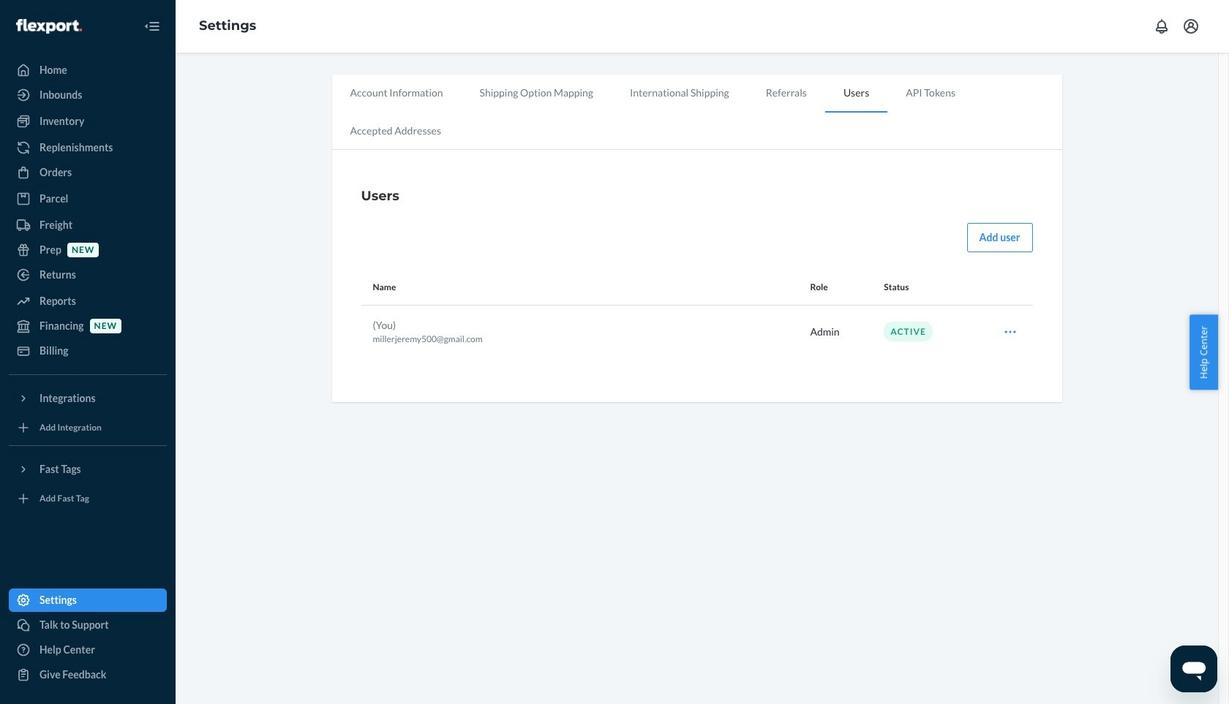 Task type: describe. For each thing, give the bounding box(es) containing it.
flexport logo image
[[16, 19, 82, 33]]

open account menu image
[[1182, 18, 1200, 35]]

open notifications image
[[1153, 18, 1171, 35]]



Task type: vqa. For each thing, say whether or not it's contained in the screenshot.
rightmost Inventory
no



Task type: locate. For each thing, give the bounding box(es) containing it.
close navigation image
[[143, 18, 161, 35]]

tab list
[[332, 75, 1062, 150]]

tab
[[332, 75, 461, 111], [461, 75, 612, 111], [612, 75, 748, 111], [748, 75, 825, 111], [825, 75, 888, 113], [888, 75, 974, 111], [332, 113, 459, 149]]



